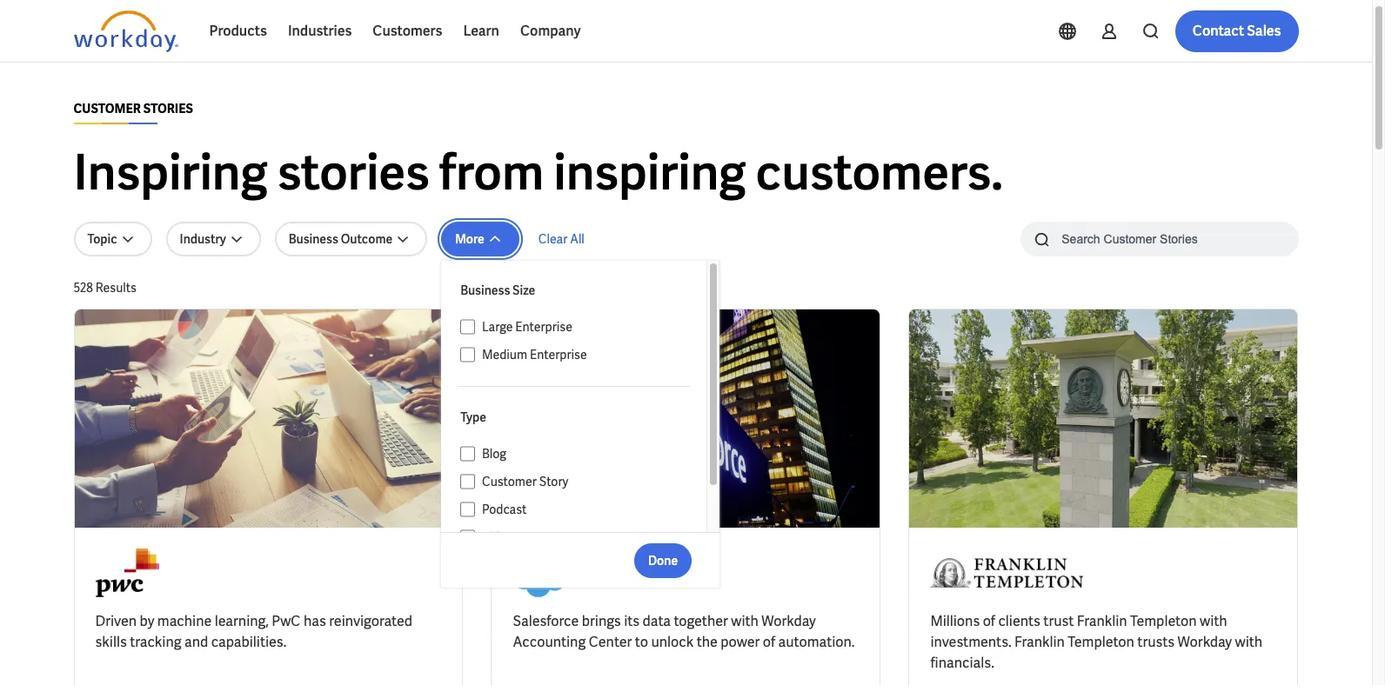 Task type: vqa. For each thing, say whether or not it's contained in the screenshot.
digital
no



Task type: locate. For each thing, give the bounding box(es) containing it.
industry button
[[166, 222, 261, 257]]

0 horizontal spatial of
[[763, 634, 776, 652]]

from
[[439, 141, 544, 205]]

more
[[455, 232, 485, 247]]

workday right "trusts"
[[1178, 634, 1232, 652]]

stories
[[277, 141, 430, 205]]

templeton up "trusts"
[[1131, 613, 1197, 631]]

workday inside salesforce brings its data together with workday accounting center to unlock the power of automation.
[[762, 613, 816, 631]]

0 vertical spatial of
[[983, 613, 996, 631]]

franklin right trust
[[1077, 613, 1128, 631]]

0 horizontal spatial workday
[[762, 613, 816, 631]]

unlock
[[651, 634, 694, 652]]

1 vertical spatial franklin
[[1015, 634, 1065, 652]]

brings
[[582, 613, 621, 631]]

podcast link
[[475, 500, 690, 520]]

0 vertical spatial enterprise
[[516, 319, 573, 335]]

with inside salesforce brings its data together with workday accounting center to unlock the power of automation.
[[731, 613, 759, 631]]

workday inside the millions of clients trust franklin templeton with investments. franklin templeton trusts workday with financials.
[[1178, 634, 1232, 652]]

1 vertical spatial templeton
[[1068, 634, 1135, 652]]

millions
[[931, 613, 980, 631]]

inspiring
[[74, 141, 268, 205]]

0 horizontal spatial with
[[731, 613, 759, 631]]

size
[[513, 283, 535, 299]]

clear all
[[539, 232, 585, 247]]

1 horizontal spatial workday
[[1178, 634, 1232, 652]]

enterprise down large enterprise "link"
[[530, 347, 587, 363]]

enterprise
[[516, 319, 573, 335], [530, 347, 587, 363]]

1 vertical spatial of
[[763, 634, 776, 652]]

of up the investments.
[[983, 613, 996, 631]]

0 vertical spatial workday
[[762, 613, 816, 631]]

inspiring
[[554, 141, 746, 205]]

enterprise up the medium enterprise
[[516, 319, 573, 335]]

of right power
[[763, 634, 776, 652]]

templeton
[[1131, 613, 1197, 631], [1068, 634, 1135, 652]]

1 horizontal spatial business
[[461, 283, 510, 299]]

1 horizontal spatial with
[[1200, 613, 1228, 631]]

tracking
[[130, 634, 182, 652]]

with
[[731, 613, 759, 631], [1200, 613, 1228, 631], [1235, 634, 1263, 652]]

power
[[721, 634, 760, 652]]

done button
[[634, 544, 692, 578]]

trust
[[1044, 613, 1074, 631]]

528 results
[[74, 280, 137, 296]]

1 horizontal spatial franklin
[[1077, 613, 1128, 631]]

topic
[[87, 232, 117, 247]]

automation.
[[779, 634, 855, 652]]

podcast
[[482, 502, 527, 518]]

1 vertical spatial workday
[[1178, 634, 1232, 652]]

franklin
[[1077, 613, 1128, 631], [1015, 634, 1065, 652]]

company
[[520, 22, 581, 40]]

clear
[[539, 232, 568, 247]]

workday
[[762, 613, 816, 631], [1178, 634, 1232, 652]]

None checkbox
[[461, 347, 475, 363], [461, 474, 475, 490], [461, 502, 475, 518], [461, 530, 475, 546], [461, 347, 475, 363], [461, 474, 475, 490], [461, 502, 475, 518], [461, 530, 475, 546]]

528
[[74, 280, 93, 296]]

franklin down trust
[[1015, 634, 1065, 652]]

2 horizontal spatial with
[[1235, 634, 1263, 652]]

customer
[[74, 101, 141, 117]]

pwc
[[272, 613, 301, 631]]

0 vertical spatial business
[[289, 232, 338, 247]]

video
[[482, 530, 514, 546]]

1 horizontal spatial of
[[983, 613, 996, 631]]

templeton down trust
[[1068, 634, 1135, 652]]

learn button
[[453, 10, 510, 52]]

1 vertical spatial business
[[461, 283, 510, 299]]

of inside salesforce brings its data together with workday accounting center to unlock the power of automation.
[[763, 634, 776, 652]]

the
[[697, 634, 718, 652]]

products
[[209, 22, 267, 40]]

by
[[140, 613, 154, 631]]

1 vertical spatial enterprise
[[530, 347, 587, 363]]

business up large
[[461, 283, 510, 299]]

business
[[289, 232, 338, 247], [461, 283, 510, 299]]

all
[[570, 232, 585, 247]]

financials.
[[931, 654, 995, 673]]

and
[[184, 634, 208, 652]]

business left outcome
[[289, 232, 338, 247]]

company button
[[510, 10, 591, 52]]

has
[[304, 613, 326, 631]]

clear all button
[[533, 222, 590, 257]]

None checkbox
[[461, 319, 475, 335], [461, 446, 475, 462], [461, 319, 475, 335], [461, 446, 475, 462]]

workday up automation.
[[762, 613, 816, 631]]

business inside button
[[289, 232, 338, 247]]

enterprise inside "link"
[[516, 319, 573, 335]]

center
[[589, 634, 632, 652]]

reinvigorated
[[329, 613, 413, 631]]

0 horizontal spatial business
[[289, 232, 338, 247]]

business size
[[461, 283, 535, 299]]

type
[[461, 410, 486, 426]]

large enterprise link
[[475, 317, 690, 338]]

together
[[674, 613, 728, 631]]

customer story
[[482, 474, 569, 490]]

of
[[983, 613, 996, 631], [763, 634, 776, 652]]

customers
[[373, 22, 442, 40]]

go to the homepage image
[[74, 10, 178, 52]]



Task type: describe. For each thing, give the bounding box(es) containing it.
0 vertical spatial franklin
[[1077, 613, 1128, 631]]

blog link
[[475, 444, 690, 465]]

done
[[648, 553, 678, 569]]

large enterprise
[[482, 319, 573, 335]]

Search Customer Stories text field
[[1052, 224, 1265, 254]]

data
[[643, 613, 671, 631]]

customer story link
[[475, 472, 690, 493]]

video link
[[475, 527, 690, 548]]

pricewaterhousecoopers global licensing services corporation (pwc) image
[[95, 549, 159, 598]]

driven by machine learning, pwc has reinvigorated skills tracking and capabilities.
[[95, 613, 413, 652]]

of inside the millions of clients trust franklin templeton with investments. franklin templeton trusts workday with financials.
[[983, 613, 996, 631]]

medium enterprise link
[[475, 345, 690, 366]]

investments.
[[931, 634, 1012, 652]]

results
[[96, 280, 137, 296]]

accounting
[[513, 634, 586, 652]]

0 vertical spatial templeton
[[1131, 613, 1197, 631]]

customer
[[482, 474, 537, 490]]

outcome
[[341, 232, 393, 247]]

contact sales link
[[1176, 10, 1299, 52]]

customers button
[[362, 10, 453, 52]]

learn
[[463, 22, 500, 40]]

contact sales
[[1193, 22, 1282, 40]]

salesforce.com image
[[513, 549, 583, 598]]

machine
[[157, 613, 212, 631]]

clients
[[999, 613, 1041, 631]]

business outcome
[[289, 232, 393, 247]]

industry
[[180, 232, 226, 247]]

inspiring stories from inspiring customers.
[[74, 141, 1004, 205]]

driven
[[95, 613, 137, 631]]

medium
[[482, 347, 528, 363]]

business outcome button
[[275, 222, 427, 257]]

industries
[[288, 22, 352, 40]]

blog
[[482, 446, 506, 462]]

millions of clients trust franklin templeton with investments. franklin templeton trusts workday with financials.
[[931, 613, 1263, 673]]

salesforce brings its data together with workday accounting center to unlock the power of automation.
[[513, 613, 855, 652]]

skills
[[95, 634, 127, 652]]

topic button
[[74, 222, 152, 257]]

business for business size
[[461, 283, 510, 299]]

learning,
[[215, 613, 269, 631]]

its
[[624, 613, 640, 631]]

more button
[[441, 222, 519, 257]]

contact
[[1193, 22, 1245, 40]]

franklin templeton companies, llc image
[[931, 549, 1084, 598]]

stories
[[143, 101, 193, 117]]

capabilities.
[[211, 634, 287, 652]]

customers.
[[756, 141, 1004, 205]]

story
[[539, 474, 569, 490]]

business for business outcome
[[289, 232, 338, 247]]

trusts
[[1138, 634, 1175, 652]]

enterprise for large enterprise
[[516, 319, 573, 335]]

0 horizontal spatial franklin
[[1015, 634, 1065, 652]]

enterprise for medium enterprise
[[530, 347, 587, 363]]

medium enterprise
[[482, 347, 587, 363]]

sales
[[1247, 22, 1282, 40]]

salesforce
[[513, 613, 579, 631]]

large
[[482, 319, 513, 335]]

products button
[[199, 10, 278, 52]]

to
[[635, 634, 648, 652]]

customer stories
[[74, 101, 193, 117]]

industries button
[[278, 10, 362, 52]]



